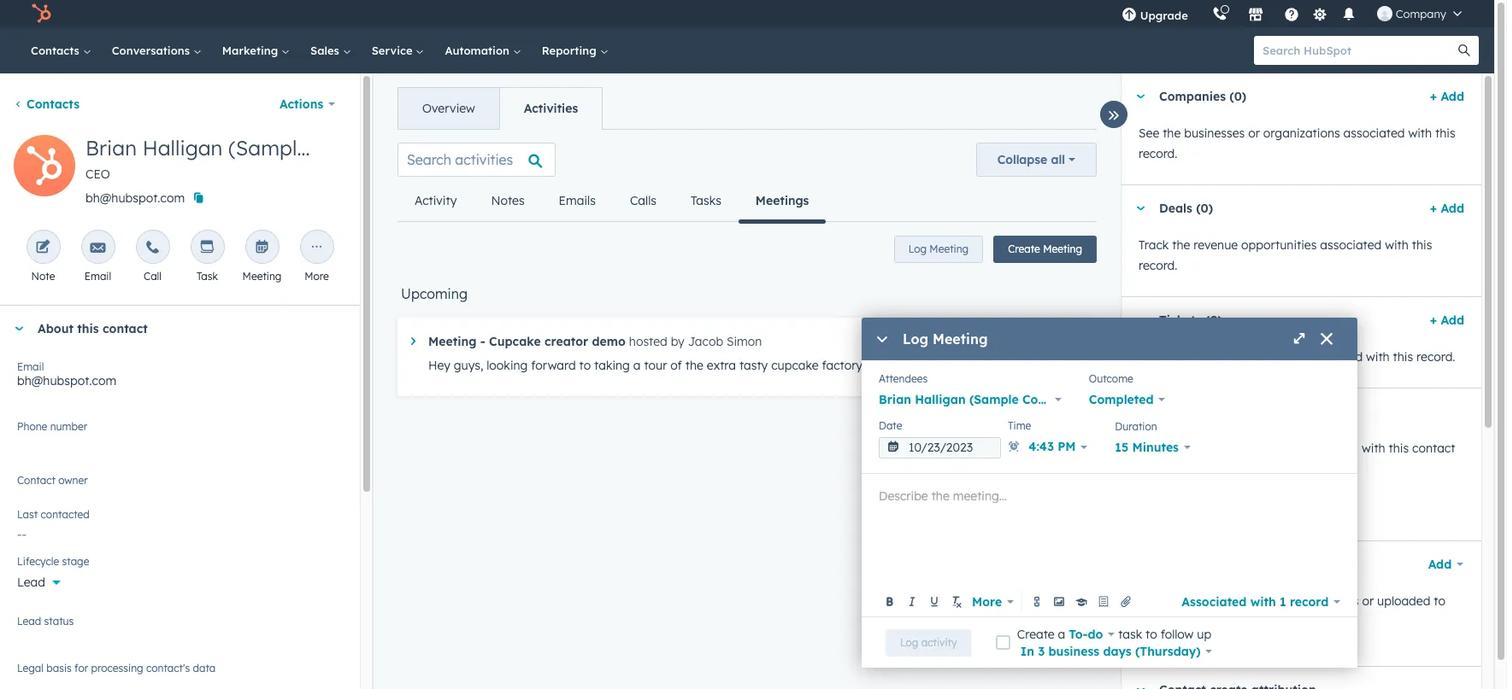 Task type: describe. For each thing, give the bounding box(es) containing it.
see for see the businesses or organizations associated with this record.
[[1139, 126, 1159, 141]]

4:43 pm
[[1029, 439, 1076, 455]]

calls
[[630, 193, 657, 209]]

contact's
[[146, 662, 190, 675]]

with for collect and track payments associated with this contact using hubspot payments.
[[1362, 441, 1385, 456]]

+ add for see the businesses or organizations associated with this record.
[[1430, 89, 1464, 104]]

more image
[[309, 240, 324, 256]]

time
[[1008, 420, 1031, 433]]

and
[[1180, 441, 1202, 456]]

guys,
[[454, 358, 483, 374]]

lead for lead
[[17, 575, 45, 591]]

emails button
[[542, 180, 613, 221]]

expand dialog image
[[1292, 333, 1306, 347]]

2 caret image from the top
[[1135, 410, 1145, 414]]

0 vertical spatial bh@hubspot.com
[[85, 191, 185, 206]]

activity button
[[397, 180, 474, 221]]

associated
[[1182, 595, 1247, 610]]

menu containing company
[[1109, 0, 1474, 27]]

reporting link
[[531, 27, 618, 74]]

legal basis for processing contact's data
[[17, 662, 216, 675]]

phone number
[[17, 421, 87, 433]]

caret image for tickets
[[1135, 318, 1145, 323]]

to-do button
[[1069, 624, 1115, 645]]

more button
[[968, 590, 1017, 614]]

extra
[[707, 358, 736, 374]]

add for track the customer requests associated with this record.
[[1441, 313, 1464, 328]]

note
[[31, 270, 55, 283]]

upcoming
[[401, 286, 468, 303]]

overview button
[[398, 88, 499, 129]]

all
[[1051, 152, 1065, 168]]

attendees
[[879, 373, 928, 386]]

using
[[1139, 462, 1169, 477]]

or inside see the businesses or organizations associated with this record.
[[1248, 126, 1260, 141]]

processing
[[91, 662, 143, 675]]

conversations
[[112, 44, 193, 57]]

associated for requests
[[1301, 350, 1363, 365]]

companies (0)
[[1159, 89, 1246, 104]]

+ for track the revenue opportunities associated with this record.
[[1430, 201, 1437, 216]]

simon
[[727, 334, 762, 350]]

record. inside see the businesses or organizations associated with this record.
[[1139, 146, 1177, 162]]

settings link
[[1309, 5, 1331, 23]]

this inside see the files attached to your activities or uploaded to this record.
[[1139, 615, 1159, 630]]

search image
[[1458, 44, 1470, 56]]

with inside see the businesses or organizations associated with this record.
[[1408, 126, 1432, 141]]

brian for brian halligan (sample contact) ceo
[[85, 135, 137, 161]]

0 horizontal spatial more
[[304, 270, 329, 283]]

add inside "popup button"
[[1428, 557, 1452, 573]]

+ add for track the customer requests associated with this record.
[[1430, 313, 1464, 328]]

activities
[[1308, 594, 1359, 609]]

(0) for deals (0)
[[1196, 201, 1213, 216]]

lead for lead status
[[17, 615, 41, 628]]

associated inside see the businesses or organizations associated with this record.
[[1343, 126, 1405, 141]]

meetings
[[756, 193, 809, 209]]

settings image
[[1312, 7, 1328, 23]]

+ add for track the revenue opportunities associated with this record.
[[1430, 201, 1464, 216]]

last
[[17, 509, 38, 521]]

this inside see the businesses or organizations associated with this record.
[[1435, 126, 1455, 141]]

ceo
[[85, 167, 110, 182]]

associated for opportunities
[[1320, 238, 1382, 253]]

sales
[[310, 44, 343, 57]]

+ for track the customer requests associated with this record.
[[1430, 313, 1437, 328]]

looking
[[487, 358, 528, 374]]

add button
[[1417, 548, 1464, 582]]

pm
[[1058, 439, 1076, 455]]

marketing link
[[212, 27, 300, 74]]

to-
[[1069, 627, 1088, 642]]

organizations
[[1263, 126, 1340, 141]]

1 vertical spatial contacts link
[[14, 97, 80, 112]]

1 vertical spatial contacts
[[26, 97, 80, 112]]

calls button
[[613, 180, 674, 221]]

+ add button for track the customer requests associated with this record.
[[1430, 310, 1464, 331]]

associated with 1 record
[[1182, 595, 1329, 610]]

15 minutes button
[[1115, 436, 1191, 460]]

conversations link
[[101, 27, 212, 74]]

outcome
[[1089, 373, 1133, 386]]

Search HubSpot search field
[[1254, 36, 1463, 65]]

activity
[[415, 193, 457, 209]]

calling icon button
[[1205, 3, 1234, 25]]

to right task
[[1146, 627, 1157, 642]]

notes
[[491, 193, 524, 209]]

in 3 business days (thursday) button
[[1020, 642, 1212, 662]]

to inside meeting - cupcake creator demo hosted by jacob simon hey guys, looking forward to taking a tour of the extra tasty cupcake factory tomorrow.
[[579, 358, 591, 374]]

1
[[1280, 595, 1286, 610]]

hosted
[[629, 334, 667, 350]]

track for track the customer requests associated with this record.
[[1139, 350, 1169, 365]]

forward
[[531, 358, 576, 374]]

tickets (0) button
[[1121, 297, 1423, 344]]

tasks
[[691, 193, 721, 209]]

create meeting button
[[993, 236, 1097, 263]]

task to follow up
[[1115, 627, 1211, 642]]

Search activities search field
[[397, 143, 556, 177]]

record. inside track the revenue opportunities associated with this record.
[[1139, 258, 1177, 274]]

record. inside see the files attached to your activities or uploaded to this record.
[[1162, 615, 1201, 630]]

marketplaces button
[[1238, 0, 1273, 27]]

hubspot
[[1172, 462, 1222, 477]]

with inside popup button
[[1250, 595, 1276, 610]]

owner up the contacted
[[58, 474, 88, 487]]

notifications image
[[1341, 8, 1356, 23]]

payments
[[1237, 441, 1293, 456]]

stage
[[62, 556, 89, 568]]

edit button
[[14, 135, 75, 203]]

opportunities
[[1241, 238, 1317, 253]]

marketing
[[222, 44, 281, 57]]

activities button
[[499, 88, 602, 129]]

deals (0)
[[1159, 201, 1213, 216]]

navigation containing overview
[[397, 87, 603, 130]]

completed button
[[1089, 388, 1165, 412]]

contact) for brian halligan (sample contact) ceo
[[314, 135, 398, 161]]

company
[[1396, 7, 1446, 21]]

+ add button for see the businesses or organizations associated with this record.
[[1430, 86, 1464, 107]]

the inside see the files attached to your activities or uploaded to this record.
[[1163, 594, 1181, 609]]

deals
[[1159, 201, 1192, 216]]

tasks button
[[674, 180, 738, 221]]

halligan for brian halligan (sample contact) ceo
[[142, 135, 223, 161]]

taking
[[594, 358, 630, 374]]

hubspot image
[[31, 3, 51, 24]]

upcoming feed
[[384, 129, 1110, 417]]

brian for brian halligan (sample contact)
[[879, 392, 911, 408]]

business
[[1048, 644, 1099, 659]]

automation link
[[435, 27, 531, 74]]

15
[[1115, 440, 1128, 456]]

demo
[[592, 334, 626, 350]]

lifecycle
[[17, 556, 59, 568]]

calling icon image
[[1212, 7, 1227, 22]]

add for track the revenue opportunities associated with this record.
[[1441, 201, 1464, 216]]

tomorrow.
[[866, 358, 923, 374]]

duration
[[1115, 421, 1157, 433]]

collect and track payments associated with this contact using hubspot payments.
[[1139, 441, 1455, 477]]

brian halligan (sample contact)
[[879, 392, 1074, 408]]

log meeting inside button
[[908, 243, 969, 256]]

4:43
[[1029, 439, 1054, 455]]

1 vertical spatial log meeting
[[903, 331, 988, 348]]

the for companies
[[1163, 126, 1181, 141]]

email for email bh@hubspot.com
[[17, 361, 44, 374]]

hubspot link
[[21, 3, 64, 24]]

log activity
[[900, 636, 957, 649]]

(sample for brian halligan (sample contact)
[[969, 392, 1019, 408]]

+ add button for track the revenue opportunities associated with this record.
[[1430, 198, 1464, 219]]

3
[[1038, 644, 1045, 659]]

navigation inside upcoming feed
[[397, 180, 826, 224]]



Task type: locate. For each thing, give the bounding box(es) containing it.
bh@hubspot.com down ceo
[[85, 191, 185, 206]]

activity
[[921, 636, 957, 649]]

0 vertical spatial contacts
[[31, 44, 83, 57]]

email inside email bh@hubspot.com
[[17, 361, 44, 374]]

meeting - cupcake creator demo hosted by jacob simon hey guys, looking forward to taking a tour of the extra tasty cupcake factory tomorrow.
[[428, 334, 923, 374]]

reporting
[[542, 44, 600, 57]]

(sample inside popup button
[[969, 392, 1019, 408]]

no owner button
[[17, 472, 343, 500]]

menu
[[1109, 0, 1474, 27]]

0 vertical spatial more
[[304, 270, 329, 283]]

tour
[[644, 358, 667, 374]]

associated for payments
[[1297, 441, 1358, 456]]

1 horizontal spatial or
[[1362, 594, 1374, 609]]

to-do
[[1069, 627, 1103, 642]]

no
[[17, 481, 34, 497]]

in 3 business days (thursday)
[[1020, 644, 1201, 659]]

1 vertical spatial + add button
[[1430, 198, 1464, 219]]

contact) for brian halligan (sample contact)
[[1022, 392, 1074, 408]]

collapse
[[997, 152, 1047, 168]]

halligan inside brian halligan (sample contact) ceo
[[142, 135, 223, 161]]

0 vertical spatial lead
[[17, 575, 45, 591]]

brian inside brian halligan (sample contact) ceo
[[85, 135, 137, 161]]

1 vertical spatial brian
[[879, 392, 911, 408]]

1 caret image from the top
[[1135, 94, 1145, 99]]

with for track the revenue opportunities associated with this record.
[[1385, 238, 1409, 253]]

1 vertical spatial caret image
[[1135, 410, 1145, 414]]

associated right opportunities
[[1320, 238, 1382, 253]]

owner
[[58, 474, 88, 487], [37, 481, 71, 497]]

or inside see the files attached to your activities or uploaded to this record.
[[1362, 594, 1374, 609]]

(0)
[[1230, 89, 1246, 104], [1196, 201, 1213, 216], [1205, 313, 1222, 328]]

0 vertical spatial contact)
[[314, 135, 398, 161]]

caret image up duration
[[1135, 410, 1145, 414]]

2 vertical spatial +
[[1430, 313, 1437, 328]]

basis
[[46, 662, 72, 675]]

1 vertical spatial or
[[1362, 594, 1374, 609]]

creator
[[545, 334, 588, 350]]

caret image
[[1135, 206, 1145, 211], [1135, 318, 1145, 323], [14, 327, 24, 331], [411, 338, 415, 345]]

0 vertical spatial navigation
[[397, 87, 603, 130]]

0 vertical spatial a
[[633, 358, 641, 374]]

(0) for companies (0)
[[1230, 89, 1246, 104]]

contact) up time
[[1022, 392, 1074, 408]]

the left revenue
[[1172, 238, 1190, 253]]

caret image left about
[[14, 327, 24, 331]]

1 horizontal spatial email
[[84, 270, 111, 283]]

upgrade
[[1140, 9, 1188, 22]]

1 horizontal spatial brian
[[879, 392, 911, 408]]

the inside track the revenue opportunities associated with this record.
[[1172, 238, 1190, 253]]

to left 1
[[1264, 594, 1276, 609]]

caret image inside deals (0) dropdown button
[[1135, 206, 1145, 211]]

a left to-
[[1058, 627, 1065, 642]]

(0) up businesses
[[1230, 89, 1246, 104]]

1 see from the top
[[1139, 126, 1159, 141]]

0 vertical spatial + add button
[[1430, 86, 1464, 107]]

Last contacted text field
[[17, 519, 343, 546]]

0 vertical spatial (sample
[[228, 135, 308, 161]]

help image
[[1284, 8, 1299, 23]]

create inside 'button'
[[1008, 243, 1040, 256]]

lead button
[[17, 566, 343, 594]]

contact inside collect and track payments associated with this contact using hubspot payments.
[[1412, 441, 1455, 456]]

0 vertical spatial contacts link
[[21, 27, 101, 74]]

meeting inside button
[[929, 243, 969, 256]]

contact inside dropdown button
[[103, 321, 148, 337]]

caret image left tickets
[[1135, 318, 1145, 323]]

2 vertical spatial log
[[900, 636, 918, 649]]

the left files
[[1163, 594, 1181, 609]]

with inside collect and track payments associated with this contact using hubspot payments.
[[1362, 441, 1385, 456]]

0 horizontal spatial a
[[633, 358, 641, 374]]

caret image for about
[[14, 327, 24, 331]]

associated with 1 record button
[[1182, 590, 1340, 614]]

2 vertical spatial + add
[[1430, 313, 1464, 328]]

log meeting button
[[894, 236, 983, 263]]

1 vertical spatial log
[[903, 331, 928, 348]]

(0) inside 'dropdown button'
[[1205, 313, 1222, 328]]

date
[[879, 420, 902, 433]]

1 vertical spatial + add
[[1430, 201, 1464, 216]]

1 horizontal spatial contact
[[1412, 441, 1455, 456]]

see inside see the files attached to your activities or uploaded to this record.
[[1139, 594, 1159, 609]]

collapse all button
[[976, 143, 1097, 177]]

menu item
[[1200, 0, 1203, 27]]

2 + add from the top
[[1430, 201, 1464, 216]]

lead status
[[17, 615, 74, 628]]

upgrade image
[[1121, 8, 1137, 23]]

the for deals
[[1172, 238, 1190, 253]]

1 horizontal spatial more
[[972, 595, 1002, 610]]

1 lead from the top
[[17, 575, 45, 591]]

(sample down "actions"
[[228, 135, 308, 161]]

halligan
[[142, 135, 223, 161], [915, 392, 966, 408]]

Phone number text field
[[17, 418, 343, 452]]

associated down close dialog icon
[[1301, 350, 1363, 365]]

0 vertical spatial + add
[[1430, 89, 1464, 104]]

call image
[[145, 240, 160, 256]]

1 vertical spatial bh@hubspot.com
[[17, 374, 116, 389]]

associated inside track the revenue opportunities associated with this record.
[[1320, 238, 1382, 253]]

halligan for brian halligan (sample contact)
[[915, 392, 966, 408]]

service link
[[361, 27, 435, 74]]

bh@hubspot.com up number
[[17, 374, 116, 389]]

1 vertical spatial see
[[1139, 594, 1159, 609]]

0 horizontal spatial or
[[1248, 126, 1260, 141]]

0 vertical spatial contact
[[103, 321, 148, 337]]

automation
[[445, 44, 513, 57]]

email down about
[[17, 361, 44, 374]]

meetings button
[[738, 180, 826, 224]]

sales link
[[300, 27, 361, 74]]

do
[[1088, 627, 1103, 642]]

0 vertical spatial see
[[1139, 126, 1159, 141]]

log inside button
[[908, 243, 927, 256]]

about this contact button
[[0, 306, 343, 352]]

+ add
[[1430, 89, 1464, 104], [1430, 201, 1464, 216], [1430, 313, 1464, 328]]

(sample inside brian halligan (sample contact) ceo
[[228, 135, 308, 161]]

(sample up time
[[969, 392, 1019, 408]]

0 vertical spatial brian
[[85, 135, 137, 161]]

3 + from the top
[[1430, 313, 1437, 328]]

cupcake
[[771, 358, 819, 374]]

this inside dropdown button
[[77, 321, 99, 337]]

contact) down actions popup button
[[314, 135, 398, 161]]

to left taking
[[579, 358, 591, 374]]

close dialog image
[[1320, 333, 1333, 347]]

or right businesses
[[1248, 126, 1260, 141]]

1 vertical spatial lead
[[17, 615, 41, 628]]

0 horizontal spatial contact)
[[314, 135, 398, 161]]

with for track the customer requests associated with this record.
[[1366, 350, 1390, 365]]

customer
[[1193, 350, 1246, 365]]

actions button
[[268, 87, 346, 121]]

create for create meeting
[[1008, 243, 1040, 256]]

1 vertical spatial +
[[1430, 201, 1437, 216]]

or right activities
[[1362, 594, 1374, 609]]

actions
[[279, 97, 323, 112]]

associated right organizations
[[1343, 126, 1405, 141]]

2 see from the top
[[1139, 594, 1159, 609]]

meeting inside meeting - cupcake creator demo hosted by jacob simon hey guys, looking forward to taking a tour of the extra tasty cupcake factory tomorrow.
[[428, 334, 476, 350]]

brian down attendees at right bottom
[[879, 392, 911, 408]]

1 vertical spatial navigation
[[397, 180, 826, 224]]

1 navigation from the top
[[397, 87, 603, 130]]

lead down lifecycle
[[17, 575, 45, 591]]

collapse all
[[997, 152, 1065, 168]]

lead inside popup button
[[17, 575, 45, 591]]

contact) inside popup button
[[1022, 392, 1074, 408]]

(sample for brian halligan (sample contact) ceo
[[228, 135, 308, 161]]

caret image left companies
[[1135, 94, 1145, 99]]

a
[[633, 358, 641, 374], [1058, 627, 1065, 642]]

create for create a
[[1017, 627, 1055, 642]]

+
[[1430, 89, 1437, 104], [1430, 201, 1437, 216], [1430, 313, 1437, 328]]

log for the log activity button
[[900, 636, 918, 649]]

caret image inside upcoming feed
[[411, 338, 415, 345]]

about
[[38, 321, 74, 337]]

attached
[[1210, 594, 1261, 609]]

see for see the files attached to your activities or uploaded to this record.
[[1139, 594, 1159, 609]]

-
[[480, 334, 485, 350]]

uploaded
[[1377, 594, 1430, 609]]

contact)
[[314, 135, 398, 161], [1022, 392, 1074, 408]]

contacts up edit popup button
[[26, 97, 80, 112]]

navigation
[[397, 87, 603, 130], [397, 180, 826, 224]]

track down tickets
[[1139, 350, 1169, 365]]

your
[[1279, 594, 1305, 609]]

track inside track the revenue opportunities associated with this record.
[[1139, 238, 1169, 253]]

(0) right the deals
[[1196, 201, 1213, 216]]

a left tour
[[633, 358, 641, 374]]

see inside see the businesses or organizations associated with this record.
[[1139, 126, 1159, 141]]

2 navigation from the top
[[397, 180, 826, 224]]

brian inside popup button
[[879, 392, 911, 408]]

jacob simon image
[[1377, 6, 1392, 21]]

MM/DD/YYYY text field
[[879, 438, 1001, 459]]

0 vertical spatial (0)
[[1230, 89, 1246, 104]]

0 horizontal spatial contact
[[103, 321, 148, 337]]

owner up 'last contacted'
[[37, 481, 71, 497]]

contacts down hubspot link
[[31, 44, 83, 57]]

caret image
[[1135, 94, 1145, 99], [1135, 410, 1145, 414]]

navigation containing activity
[[397, 180, 826, 224]]

1 vertical spatial more
[[972, 595, 1002, 610]]

0 vertical spatial track
[[1139, 238, 1169, 253]]

see down companies
[[1139, 126, 1159, 141]]

1 vertical spatial create
[[1017, 627, 1055, 642]]

3 + add button from the top
[[1430, 310, 1464, 331]]

by
[[671, 334, 685, 350]]

1 track from the top
[[1139, 238, 1169, 253]]

with inside track the revenue opportunities associated with this record.
[[1385, 238, 1409, 253]]

bh@hubspot.com
[[85, 191, 185, 206], [17, 374, 116, 389]]

the down tickets
[[1172, 350, 1190, 365]]

for
[[74, 662, 88, 675]]

follow
[[1161, 627, 1194, 642]]

1 vertical spatial halligan
[[915, 392, 966, 408]]

the inside meeting - cupcake creator demo hosted by jacob simon hey guys, looking forward to taking a tour of the extra tasty cupcake factory tomorrow.
[[685, 358, 703, 374]]

contacts link down hubspot link
[[21, 27, 101, 74]]

1 horizontal spatial contact)
[[1022, 392, 1074, 408]]

1 horizontal spatial halligan
[[915, 392, 966, 408]]

1 vertical spatial (sample
[[969, 392, 1019, 408]]

task image
[[200, 240, 215, 256]]

2 + add button from the top
[[1430, 198, 1464, 219]]

notifications button
[[1334, 0, 1363, 27]]

0 vertical spatial log meeting
[[908, 243, 969, 256]]

contacts link up edit popup button
[[14, 97, 80, 112]]

caret image inside companies (0) dropdown button
[[1135, 94, 1145, 99]]

2 track from the top
[[1139, 350, 1169, 365]]

2 lead from the top
[[17, 615, 41, 628]]

contact) inside brian halligan (sample contact) ceo
[[314, 135, 398, 161]]

the right of
[[685, 358, 703, 374]]

phone
[[17, 421, 47, 433]]

0 horizontal spatial halligan
[[142, 135, 223, 161]]

to right uploaded
[[1434, 594, 1445, 609]]

2 + from the top
[[1430, 201, 1437, 216]]

track
[[1139, 238, 1169, 253], [1139, 350, 1169, 365]]

help button
[[1277, 0, 1306, 27]]

associated right payments
[[1297, 441, 1358, 456]]

company button
[[1367, 0, 1472, 27]]

emails
[[559, 193, 596, 209]]

brian halligan (sample contact) button
[[879, 388, 1074, 412]]

email
[[84, 270, 111, 283], [17, 361, 44, 374]]

add for see the businesses or organizations associated with this record.
[[1441, 89, 1464, 104]]

caret image inside about this contact dropdown button
[[14, 327, 24, 331]]

requests
[[1250, 350, 1298, 365]]

0 vertical spatial halligan
[[142, 135, 223, 161]]

meeting image
[[254, 240, 270, 256]]

(thursday)
[[1135, 644, 1201, 659]]

log inside button
[[900, 636, 918, 649]]

1 vertical spatial contact
[[1412, 441, 1455, 456]]

1 horizontal spatial a
[[1058, 627, 1065, 642]]

1 vertical spatial a
[[1058, 627, 1065, 642]]

this inside collect and track payments associated with this contact using hubspot payments.
[[1389, 441, 1409, 456]]

halligan inside popup button
[[915, 392, 966, 408]]

track for track the revenue opportunities associated with this record.
[[1139, 238, 1169, 253]]

caret image left the deals
[[1135, 206, 1145, 211]]

minimize dialog image
[[875, 333, 889, 347]]

notes button
[[474, 180, 542, 221]]

this inside track the revenue opportunities associated with this record.
[[1412, 238, 1432, 253]]

call
[[144, 270, 162, 283]]

1 + add button from the top
[[1430, 86, 1464, 107]]

email down the 'email' icon
[[84, 270, 111, 283]]

1 vertical spatial track
[[1139, 350, 1169, 365]]

track down the deals
[[1139, 238, 1169, 253]]

0 vertical spatial or
[[1248, 126, 1260, 141]]

caret image for deals
[[1135, 206, 1145, 211]]

see up task to follow up
[[1139, 594, 1159, 609]]

track
[[1205, 441, 1234, 456]]

0 vertical spatial create
[[1008, 243, 1040, 256]]

the for tickets
[[1172, 350, 1190, 365]]

1 + add from the top
[[1430, 89, 1464, 104]]

revenue
[[1193, 238, 1238, 253]]

0 horizontal spatial email
[[17, 361, 44, 374]]

1 vertical spatial contact)
[[1022, 392, 1074, 408]]

2 vertical spatial (0)
[[1205, 313, 1222, 328]]

create meeting
[[1008, 243, 1082, 256]]

0 vertical spatial log
[[908, 243, 927, 256]]

marketplaces image
[[1248, 8, 1263, 23]]

with
[[1408, 126, 1432, 141], [1385, 238, 1409, 253], [1366, 350, 1390, 365], [1362, 441, 1385, 456], [1250, 595, 1276, 610]]

0 vertical spatial +
[[1430, 89, 1437, 104]]

caret image inside tickets (0) 'dropdown button'
[[1135, 318, 1145, 323]]

collect
[[1139, 441, 1177, 456]]

up
[[1197, 627, 1211, 642]]

associated inside collect and track payments associated with this contact using hubspot payments.
[[1297, 441, 1358, 456]]

+ for see the businesses or organizations associated with this record.
[[1430, 89, 1437, 104]]

a inside meeting - cupcake creator demo hosted by jacob simon hey guys, looking forward to taking a tour of the extra tasty cupcake factory tomorrow.
[[633, 358, 641, 374]]

(0) for tickets (0)
[[1205, 313, 1222, 328]]

0 horizontal spatial (sample
[[228, 135, 308, 161]]

1 vertical spatial (0)
[[1196, 201, 1213, 216]]

the
[[1163, 126, 1181, 141], [1172, 238, 1190, 253], [1172, 350, 1190, 365], [685, 358, 703, 374], [1163, 594, 1181, 609]]

0 horizontal spatial brian
[[85, 135, 137, 161]]

note image
[[35, 240, 51, 256]]

brian up ceo
[[85, 135, 137, 161]]

3 + add from the top
[[1430, 313, 1464, 328]]

0 vertical spatial email
[[84, 270, 111, 283]]

more inside more 'popup button'
[[972, 595, 1002, 610]]

1 + from the top
[[1430, 89, 1437, 104]]

lead left status
[[17, 615, 41, 628]]

(0) right tickets
[[1205, 313, 1222, 328]]

email for email
[[84, 270, 111, 283]]

1 horizontal spatial (sample
[[969, 392, 1019, 408]]

log meeting
[[908, 243, 969, 256], [903, 331, 988, 348]]

caret image down 'upcoming'
[[411, 338, 415, 345]]

email bh@hubspot.com
[[17, 361, 116, 389]]

0 vertical spatial caret image
[[1135, 94, 1145, 99]]

email image
[[90, 240, 106, 256]]

1 vertical spatial email
[[17, 361, 44, 374]]

the down companies
[[1163, 126, 1181, 141]]

files
[[1184, 594, 1207, 609]]

search button
[[1450, 36, 1479, 65]]

the inside see the businesses or organizations associated with this record.
[[1163, 126, 1181, 141]]

meeting inside 'button'
[[1043, 243, 1082, 256]]

2 vertical spatial + add button
[[1430, 310, 1464, 331]]

log for log meeting button
[[908, 243, 927, 256]]



Task type: vqa. For each thing, say whether or not it's contained in the screenshot.
Themes
no



